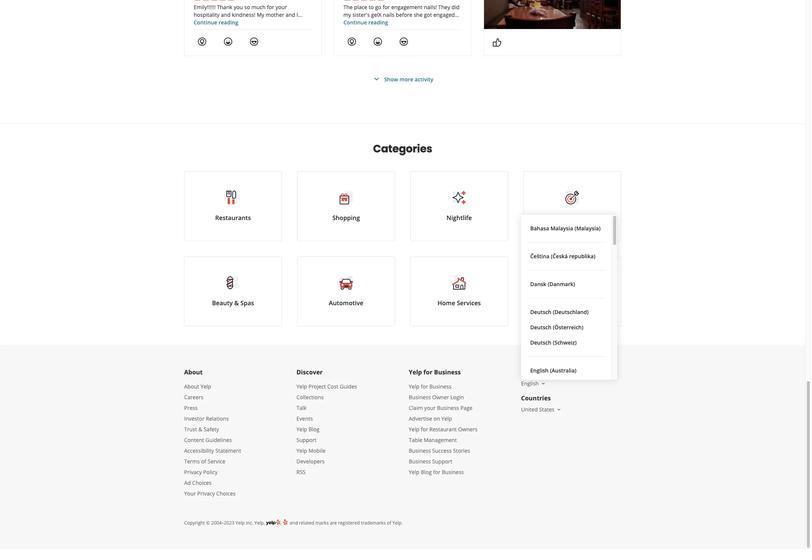 Task type: describe. For each thing, give the bounding box(es) containing it.
about yelp careers press investor relations trust & safety content guidelines accessibility statement terms of service privacy policy ad choices your privacy choices
[[184, 383, 241, 497]]

english (australia) button
[[527, 363, 606, 378]]

claim
[[409, 404, 423, 412]]

continue reading button for 24 funny v2 image
[[344, 19, 388, 26]]

24 useful v2 image
[[347, 37, 357, 46]]

čeština
[[531, 253, 550, 260]]

events
[[297, 415, 313, 422]]

support inside yelp for business business owner login claim your business page advertise on yelp yelp for restaurant owners table management business success stories business support yelp blog for business
[[432, 458, 452, 465]]

business up 'yelp for business' link
[[434, 368, 461, 376]]

page
[[461, 404, 473, 412]]

copyright © 2004–2023 yelp inc. yelp,
[[184, 520, 265, 526]]

marks
[[316, 520, 329, 526]]

bahasa
[[531, 225, 549, 232]]

developers
[[297, 458, 325, 465]]

for down business support link
[[433, 469, 441, 476]]

careers
[[184, 394, 204, 401]]

home services link
[[410, 256, 508, 326]]

for down advertise
[[421, 426, 428, 433]]

nightlife
[[447, 214, 472, 222]]

24 cool v2 image
[[250, 37, 259, 46]]

advertise
[[409, 415, 432, 422]]

rss link
[[297, 469, 306, 476]]

business down owner
[[437, 404, 459, 412]]

united states button
[[521, 406, 562, 413]]

ad choices link
[[184, 479, 212, 487]]

beauty & spas
[[212, 299, 254, 307]]

table management link
[[409, 436, 457, 444]]

english for english (australia)
[[531, 367, 549, 374]]

blog inside yelp project cost guides collections talk events yelp blog support yelp mobile developers rss
[[309, 426, 320, 433]]

relations
[[206, 415, 229, 422]]

yelp.
[[393, 520, 403, 526]]

deutsch (deutschland) button
[[527, 305, 606, 320]]

automotive
[[329, 299, 364, 307]]

success
[[432, 447, 452, 454]]

more
[[565, 299, 580, 307]]

for up the business owner login link
[[421, 383, 428, 390]]

your
[[424, 404, 436, 412]]

1 vertical spatial of
[[387, 520, 391, 526]]

trust & safety link
[[184, 426, 219, 433]]

16 chevron down v2 image
[[556, 407, 562, 413]]

discover
[[297, 368, 323, 376]]

deutsch (österreich) button
[[527, 320, 606, 335]]

yelp up "claim"
[[409, 383, 420, 390]]

explore recent activity section section
[[178, 0, 628, 123]]

activity
[[415, 75, 434, 83]]

bahasa malaysia (malaysia)
[[531, 225, 601, 232]]

on
[[434, 415, 440, 422]]

yelp project cost guides collections talk events yelp blog support yelp mobile developers rss
[[297, 383, 357, 476]]

your privacy choices link
[[184, 490, 236, 497]]

24 chevron down v2 image
[[372, 75, 381, 84]]

(deutschland)
[[553, 308, 589, 316]]

privacy policy link
[[184, 469, 218, 476]]

table
[[409, 436, 423, 444]]

yelp logo image
[[266, 519, 281, 526]]

active
[[557, 214, 575, 222]]

active life
[[557, 214, 588, 222]]

restaurant
[[430, 426, 457, 433]]

talk link
[[297, 404, 307, 412]]

press link
[[184, 404, 198, 412]]

reading for 24 funny v2 icon
[[219, 19, 238, 26]]

about for about
[[184, 368, 203, 376]]

16 chevron down v2 image
[[541, 381, 547, 387]]

beauty & spas link
[[184, 256, 282, 326]]

statement
[[215, 447, 241, 454]]

2004–2023
[[211, 520, 234, 526]]

accessibility
[[184, 447, 214, 454]]

nightlife link
[[410, 171, 508, 241]]

english for english
[[521, 380, 539, 387]]

deutsch for deutsch (deutschland)
[[531, 308, 552, 316]]

management
[[424, 436, 457, 444]]

yelp project cost guides link
[[297, 383, 357, 390]]

support inside yelp project cost guides collections talk events yelp blog support yelp mobile developers rss
[[297, 436, 317, 444]]

blog inside yelp for business business owner login claim your business page advertise on yelp yelp for restaurant owners table management business success stories business support yelp blog for business
[[421, 469, 432, 476]]

yelp mobile link
[[297, 447, 326, 454]]

continue reading button for 24 funny v2 icon
[[194, 19, 238, 26]]

continue reading for 24 funny v2 icon
[[194, 19, 238, 26]]

dansk
[[531, 281, 547, 288]]

guidelines
[[206, 436, 232, 444]]

business down table
[[409, 447, 431, 454]]

deutsch (schweiz) button
[[527, 335, 606, 350]]

investor relations link
[[184, 415, 229, 422]]

about for about yelp careers press investor relations trust & safety content guidelines accessibility statement terms of service privacy policy ad choices your privacy choices
[[184, 383, 199, 390]]

owner
[[432, 394, 449, 401]]

(česká
[[551, 253, 568, 260]]

(malaysia)
[[575, 225, 601, 232]]

yelp blog link
[[297, 426, 320, 433]]

talk
[[297, 404, 307, 412]]

trademarks
[[361, 520, 386, 526]]

yelp,
[[255, 520, 265, 526]]



Task type: vqa. For each thing, say whether or not it's contained in the screenshot.
Yelp.
yes



Task type: locate. For each thing, give the bounding box(es) containing it.
about up about yelp link
[[184, 368, 203, 376]]

continue reading up 24 funny v2 icon
[[194, 19, 238, 26]]

čeština (česká republika) button
[[527, 249, 606, 264]]

& inside "beauty & spas" link
[[234, 299, 239, 307]]

bahasa malaysia (malaysia) button
[[527, 221, 606, 236]]

collections
[[297, 394, 324, 401]]

2 deutsch from the top
[[531, 324, 552, 331]]

0 vertical spatial choices
[[192, 479, 212, 487]]

business down 'stories'
[[442, 469, 464, 476]]

stories
[[453, 447, 470, 454]]

business success stories link
[[409, 447, 470, 454]]

categories
[[373, 141, 432, 156]]

0 horizontal spatial continue
[[194, 19, 217, 26]]

1 reading from the left
[[219, 19, 238, 26]]

business support link
[[409, 458, 452, 465]]

(australia)
[[550, 367, 577, 374]]

2 continue reading button from the left
[[344, 19, 388, 26]]

1 horizontal spatial of
[[387, 520, 391, 526]]

deutsch up deutsch (schweiz)
[[531, 324, 552, 331]]

yelp inside about yelp careers press investor relations trust & safety content guidelines accessibility statement terms of service privacy policy ad choices your privacy choices
[[201, 383, 211, 390]]

restaurants
[[215, 214, 251, 222]]

english up 16 chevron down v2 icon
[[531, 367, 549, 374]]

countries
[[521, 394, 551, 402]]

blog up support link
[[309, 426, 320, 433]]

1 horizontal spatial &
[[234, 299, 239, 307]]

©
[[206, 520, 210, 526]]

(danmark)
[[548, 281, 575, 288]]

& left spas
[[234, 299, 239, 307]]

english (australia)
[[531, 367, 577, 374]]

deutsch up the deutsch (österreich)
[[531, 308, 552, 316]]

about up careers link
[[184, 383, 199, 390]]

privacy down ad choices link
[[197, 490, 215, 497]]

united
[[521, 406, 538, 413]]

2 vertical spatial deutsch
[[531, 339, 552, 346]]

rss
[[297, 469, 306, 476]]

for up 'yelp for business' link
[[424, 368, 433, 376]]

languages
[[521, 368, 554, 376]]

content
[[184, 436, 204, 444]]

reading for 24 funny v2 image
[[369, 19, 388, 26]]

yelp right on
[[442, 415, 452, 422]]

continue reading up 24 funny v2 image
[[344, 19, 388, 26]]

continue reading button up 24 funny v2 image
[[344, 19, 388, 26]]

2 reading from the left
[[369, 19, 388, 26]]

yelp up table
[[409, 426, 420, 433]]

yelp down support link
[[297, 447, 307, 454]]

terms of service link
[[184, 458, 225, 465]]

automotive link
[[297, 256, 395, 326]]

of left yelp.
[[387, 520, 391, 526]]

0 vertical spatial of
[[201, 458, 206, 465]]

project
[[309, 383, 326, 390]]

24 funny v2 image
[[224, 37, 233, 46]]

1 vertical spatial about
[[184, 383, 199, 390]]

events link
[[297, 415, 313, 422]]

1 horizontal spatial blog
[[421, 469, 432, 476]]

yelp down business support link
[[409, 469, 420, 476]]

english
[[531, 367, 549, 374], [521, 380, 539, 387]]

and related marks are registered trademarks of yelp.
[[289, 520, 403, 526]]

0 vertical spatial blog
[[309, 426, 320, 433]]

english inside button
[[531, 367, 549, 374]]

,
[[281, 520, 283, 526]]

24 funny v2 image
[[373, 37, 383, 46]]

continue for continue reading button corresponding to 24 funny v2 image
[[344, 19, 367, 26]]

show more activity
[[384, 75, 434, 83]]

yelp burst image
[[283, 519, 289, 526]]

&
[[234, 299, 239, 307], [198, 426, 202, 433]]

press
[[184, 404, 198, 412]]

0 vertical spatial english
[[531, 367, 549, 374]]

1 vertical spatial privacy
[[197, 490, 215, 497]]

& right trust
[[198, 426, 202, 433]]

claim your business page link
[[409, 404, 473, 412]]

čeština (česká republika)
[[531, 253, 596, 260]]

1 vertical spatial support
[[432, 458, 452, 465]]

deutsch (schweiz)
[[531, 339, 577, 346]]

continue reading for 24 funny v2 image
[[344, 19, 388, 26]]

business up owner
[[430, 383, 452, 390]]

2 continue reading from the left
[[344, 19, 388, 26]]

2 about from the top
[[184, 383, 199, 390]]

business owner login link
[[409, 394, 464, 401]]

yelp for business
[[409, 368, 461, 376]]

deutsch for deutsch (schweiz)
[[531, 339, 552, 346]]

of
[[201, 458, 206, 465], [387, 520, 391, 526]]

reading up 24 funny v2 icon
[[219, 19, 238, 26]]

continue for 24 funny v2 icon's continue reading button
[[194, 19, 217, 26]]

copyright
[[184, 520, 205, 526]]

24 useful v2 image
[[198, 37, 207, 46]]

policy
[[203, 469, 218, 476]]

choices down policy
[[216, 490, 236, 497]]

1 horizontal spatial continue reading button
[[344, 19, 388, 26]]

blog
[[309, 426, 320, 433], [421, 469, 432, 476]]

1 horizontal spatial support
[[432, 458, 452, 465]]

deutsch inside deutsch (österreich) button
[[531, 324, 552, 331]]

1 vertical spatial blog
[[421, 469, 432, 476]]

continue reading button
[[194, 19, 238, 26], [344, 19, 388, 26]]

0 horizontal spatial &
[[198, 426, 202, 433]]

restaurants link
[[184, 171, 282, 241]]

yelp left inc.
[[236, 520, 245, 526]]

0 horizontal spatial of
[[201, 458, 206, 465]]

0 vertical spatial deutsch
[[531, 308, 552, 316]]

choices down privacy policy link
[[192, 479, 212, 487]]

(österreich)
[[553, 324, 584, 331]]

shopping
[[332, 214, 360, 222]]

united states
[[521, 406, 555, 413]]

registered
[[338, 520, 360, 526]]

like feed item image
[[493, 38, 502, 47]]

support down success
[[432, 458, 452, 465]]

1 horizontal spatial continue
[[344, 19, 367, 26]]

0 horizontal spatial choices
[[192, 479, 212, 487]]

business up the yelp blog for business link on the right bottom of the page
[[409, 458, 431, 465]]

deutsch for deutsch (österreich)
[[531, 324, 552, 331]]

trust
[[184, 426, 197, 433]]

show
[[384, 75, 398, 83]]

1 vertical spatial &
[[198, 426, 202, 433]]

support link
[[297, 436, 317, 444]]

yelp blog for business link
[[409, 469, 464, 476]]

0 vertical spatial &
[[234, 299, 239, 307]]

1 horizontal spatial reading
[[369, 19, 388, 26]]

deutsch down the deutsch (österreich)
[[531, 339, 552, 346]]

about yelp link
[[184, 383, 211, 390]]

english left 16 chevron down v2 icon
[[521, 380, 539, 387]]

business
[[434, 368, 461, 376], [430, 383, 452, 390], [409, 394, 431, 401], [437, 404, 459, 412], [409, 447, 431, 454], [409, 458, 431, 465], [442, 469, 464, 476]]

advertise on yelp link
[[409, 415, 452, 422]]

yelp for business link
[[409, 383, 452, 390]]

deutsch (deutschland)
[[531, 308, 589, 316]]

2 continue from the left
[[344, 19, 367, 26]]

0 horizontal spatial blog
[[309, 426, 320, 433]]

of up privacy policy link
[[201, 458, 206, 465]]

24 cool v2 image
[[399, 37, 409, 46]]

blog down business support link
[[421, 469, 432, 476]]

life
[[577, 214, 588, 222]]

1 horizontal spatial continue reading
[[344, 19, 388, 26]]

accessibility statement link
[[184, 447, 241, 454]]

1 continue from the left
[[194, 19, 217, 26]]

deutsch inside deutsch (schweiz) button
[[531, 339, 552, 346]]

1 about from the top
[[184, 368, 203, 376]]

0 vertical spatial privacy
[[184, 469, 202, 476]]

related
[[299, 520, 314, 526]]

states
[[539, 406, 555, 413]]

category navigation section navigation
[[177, 124, 629, 345]]

0 horizontal spatial support
[[297, 436, 317, 444]]

deutsch inside deutsch (deutschland) button
[[531, 308, 552, 316]]

(schweiz)
[[553, 339, 577, 346]]

0 vertical spatial about
[[184, 368, 203, 376]]

yelp up 'yelp for business' link
[[409, 368, 422, 376]]

0 vertical spatial support
[[297, 436, 317, 444]]

of inside about yelp careers press investor relations trust & safety content guidelines accessibility statement terms of service privacy policy ad choices your privacy choices
[[201, 458, 206, 465]]

yelp up careers link
[[201, 383, 211, 390]]

safety
[[204, 426, 219, 433]]

continue up 24 useful v2 image
[[194, 19, 217, 26]]

support down yelp blog link
[[297, 436, 317, 444]]

are
[[330, 520, 337, 526]]

dansk (danmark)
[[531, 281, 575, 288]]

0 horizontal spatial reading
[[219, 19, 238, 26]]

yelp for business business owner login claim your business page advertise on yelp yelp for restaurant owners table management business success stories business support yelp blog for business
[[409, 383, 478, 476]]

reading up 24 funny v2 image
[[369, 19, 388, 26]]

english button
[[521, 380, 547, 387]]

services
[[457, 299, 481, 307]]

more
[[400, 75, 414, 83]]

spas
[[240, 299, 254, 307]]

1 continue reading button from the left
[[194, 19, 238, 26]]

business up "claim"
[[409, 394, 431, 401]]

privacy down terms
[[184, 469, 202, 476]]

yelp for restaurant owners link
[[409, 426, 478, 433]]

show more activity button
[[372, 75, 434, 84]]

1 vertical spatial choices
[[216, 490, 236, 497]]

yelp down events
[[297, 426, 307, 433]]

1 vertical spatial deutsch
[[531, 324, 552, 331]]

active life link
[[524, 171, 621, 241]]

yelp up collections
[[297, 383, 307, 390]]

1 deutsch from the top
[[531, 308, 552, 316]]

about
[[184, 368, 203, 376], [184, 383, 199, 390]]

& inside about yelp careers press investor relations trust & safety content guidelines accessibility statement terms of service privacy policy ad choices your privacy choices
[[198, 426, 202, 433]]

home
[[438, 299, 455, 307]]

continue reading button up 24 funny v2 icon
[[194, 19, 238, 26]]

3 deutsch from the top
[[531, 339, 552, 346]]

content guidelines link
[[184, 436, 232, 444]]

investor
[[184, 415, 205, 422]]

your
[[184, 490, 196, 497]]

terms
[[184, 458, 200, 465]]

1 continue reading from the left
[[194, 19, 238, 26]]

0 horizontal spatial continue reading button
[[194, 19, 238, 26]]

malaysia
[[551, 225, 573, 232]]

and
[[290, 520, 298, 526]]

deutsch (österreich)
[[531, 324, 584, 331]]

1 horizontal spatial choices
[[216, 490, 236, 497]]

1 vertical spatial english
[[521, 380, 539, 387]]

continue up 24 useful v2 icon
[[344, 19, 367, 26]]

0 horizontal spatial continue reading
[[194, 19, 238, 26]]

privacy
[[184, 469, 202, 476], [197, 490, 215, 497]]

about inside about yelp careers press investor relations trust & safety content guidelines accessibility statement terms of service privacy policy ad choices your privacy choices
[[184, 383, 199, 390]]

owners
[[458, 426, 478, 433]]



